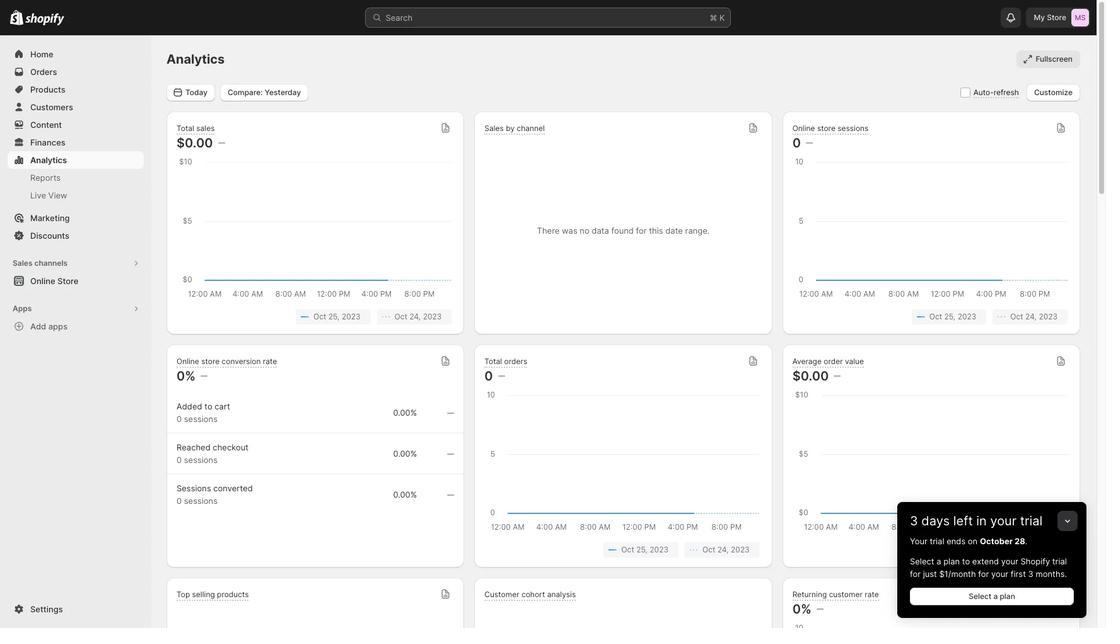 Task type: vqa. For each thing, say whether or not it's contained in the screenshot.
by
yes



Task type: locate. For each thing, give the bounding box(es) containing it.
online
[[792, 123, 815, 133], [30, 276, 55, 286], [177, 357, 199, 366]]

products link
[[8, 81, 144, 98]]

25, for total sales
[[328, 312, 340, 322]]

1 horizontal spatial trial
[[1020, 514, 1043, 529]]

0 vertical spatial trial
[[1020, 514, 1043, 529]]

sessions inside sessions converted 0 sessions
[[184, 496, 218, 506]]

0 vertical spatial to
[[204, 402, 212, 412]]

products
[[30, 84, 65, 95]]

1 horizontal spatial for
[[910, 569, 921, 579]]

0 horizontal spatial 0%
[[177, 369, 196, 384]]

0 horizontal spatial to
[[204, 402, 212, 412]]

found
[[611, 226, 634, 236]]

1 horizontal spatial oct 24, 2023 button
[[685, 543, 760, 558]]

$0.00 for total
[[177, 136, 213, 151]]

first
[[1011, 569, 1026, 579]]

1 horizontal spatial analytics
[[166, 52, 225, 67]]

rate right "conversion"
[[263, 357, 277, 366]]

days
[[921, 514, 950, 529]]

0%
[[177, 369, 196, 384], [792, 602, 811, 617]]

sessions inside dropdown button
[[838, 123, 869, 133]]

3 days left in your trial button
[[897, 503, 1086, 529]]

added to cart 0 sessions
[[177, 402, 230, 424]]

analytics down finances
[[30, 155, 67, 165]]

0 vertical spatial 0.00%
[[393, 408, 417, 418]]

sessions inside reached checkout 0 sessions
[[184, 455, 218, 465]]

channels
[[34, 259, 68, 268]]

0 vertical spatial plan
[[943, 557, 960, 567]]

1 horizontal spatial list
[[487, 543, 760, 558]]

shopify image
[[10, 10, 23, 25], [25, 13, 64, 26]]

select inside select a plan link
[[969, 592, 991, 602]]

online inside dropdown button
[[792, 123, 815, 133]]

top selling products button
[[177, 590, 249, 601]]

trial up months.
[[1052, 557, 1067, 567]]

1 vertical spatial online
[[30, 276, 55, 286]]

select up just
[[910, 557, 934, 567]]

1 vertical spatial select
[[969, 592, 991, 602]]

2023 inside list
[[958, 545, 976, 555]]

1 vertical spatial analytics
[[30, 155, 67, 165]]

sales inside button
[[13, 259, 32, 268]]

sales left channels
[[13, 259, 32, 268]]

3 right first
[[1028, 569, 1033, 579]]

2 horizontal spatial 24,
[[1025, 312, 1037, 322]]

customer
[[484, 590, 519, 599]]

your inside dropdown button
[[990, 514, 1017, 529]]

oct 25, 2023 button for average order value
[[912, 543, 986, 558]]

1 vertical spatial your
[[1001, 557, 1018, 567]]

1 vertical spatial sales
[[13, 259, 32, 268]]

2 horizontal spatial trial
[[1052, 557, 1067, 567]]

store for 0
[[817, 123, 835, 133]]

1 horizontal spatial online
[[177, 357, 199, 366]]

select a plan to extend your shopify trial for just $1/month for your first 3 months.
[[910, 557, 1067, 579]]

trial inside dropdown button
[[1020, 514, 1043, 529]]

24,
[[409, 312, 421, 322], [1025, 312, 1037, 322], [717, 545, 729, 555]]

25, for online store sessions
[[944, 312, 956, 322]]

oct 24, 2023 button for total sales
[[377, 310, 452, 325]]

total left orders
[[484, 357, 502, 366]]

0 horizontal spatial oct 24, 2023 button
[[377, 310, 452, 325]]

0 horizontal spatial oct 24, 2023
[[394, 312, 442, 322]]

reports
[[30, 173, 61, 183]]

0 horizontal spatial $0.00
[[177, 136, 213, 151]]

0 vertical spatial your
[[990, 514, 1017, 529]]

store inside button
[[57, 276, 78, 286]]

a up just
[[936, 557, 941, 567]]

25, inside list
[[944, 545, 956, 555]]

sales by channel button
[[484, 123, 545, 135]]

sales inside dropdown button
[[484, 123, 504, 133]]

0
[[792, 136, 801, 151], [484, 369, 493, 384], [177, 414, 182, 424], [177, 455, 182, 465], [177, 496, 182, 506]]

2 horizontal spatial for
[[978, 569, 989, 579]]

cart
[[215, 402, 230, 412]]

sales channels button
[[8, 255, 144, 272]]

2 vertical spatial online
[[177, 357, 199, 366]]

0 horizontal spatial 24,
[[409, 312, 421, 322]]

average
[[792, 357, 822, 366]]

to up $1/month at the right bottom of the page
[[962, 557, 970, 567]]

0 horizontal spatial list
[[179, 310, 452, 325]]

0% up added
[[177, 369, 196, 384]]

oct
[[313, 312, 326, 322], [394, 312, 407, 322], [929, 312, 942, 322], [1010, 312, 1023, 322], [621, 545, 634, 555], [702, 545, 715, 555], [929, 545, 942, 555]]

1 vertical spatial $0.00
[[792, 369, 829, 384]]

store
[[817, 123, 835, 133], [201, 357, 220, 366]]

content link
[[8, 116, 144, 134]]

0 horizontal spatial online
[[30, 276, 55, 286]]

0 horizontal spatial a
[[936, 557, 941, 567]]

your up first
[[1001, 557, 1018, 567]]

1 vertical spatial rate
[[865, 590, 879, 599]]

1 horizontal spatial $0.00
[[792, 369, 829, 384]]

2 horizontal spatial oct 24, 2023 button
[[993, 310, 1068, 325]]

sales left by at the top
[[484, 123, 504, 133]]

1 horizontal spatial store
[[817, 123, 835, 133]]

online for 0
[[792, 123, 815, 133]]

plan
[[943, 557, 960, 567], [1000, 592, 1015, 602]]

1 horizontal spatial to
[[962, 557, 970, 567]]

select inside select a plan to extend your shopify trial for just $1/month for your first 3 months.
[[910, 557, 934, 567]]

refresh
[[994, 88, 1019, 97]]

2 horizontal spatial oct 24, 2023
[[1010, 312, 1057, 322]]

online store
[[30, 276, 78, 286]]

list for total sales
[[179, 310, 452, 325]]

1 horizontal spatial sales
[[484, 123, 504, 133]]

0 vertical spatial sales
[[484, 123, 504, 133]]

plan up $1/month at the right bottom of the page
[[943, 557, 960, 567]]

0 inside added to cart 0 sessions
[[177, 414, 182, 424]]

1 horizontal spatial select
[[969, 592, 991, 602]]

0 vertical spatial 0%
[[177, 369, 196, 384]]

0 vertical spatial a
[[936, 557, 941, 567]]

oct 25, 2023 button
[[296, 310, 371, 325], [912, 310, 986, 325], [604, 543, 678, 558], [912, 543, 986, 558]]

no change image
[[218, 138, 225, 148], [498, 371, 505, 381], [447, 450, 454, 460], [816, 605, 823, 615]]

average order value
[[792, 357, 864, 366]]

analytics up today
[[166, 52, 225, 67]]

2 horizontal spatial online
[[792, 123, 815, 133]]

customize button
[[1026, 84, 1080, 101]]

this
[[649, 226, 663, 236]]

0 horizontal spatial plan
[[943, 557, 960, 567]]

fullscreen
[[1036, 54, 1073, 64]]

2 0.00% from the top
[[393, 449, 417, 459]]

for left just
[[910, 569, 921, 579]]

fullscreen button
[[1017, 50, 1080, 68]]

rate right customer
[[865, 590, 879, 599]]

view
[[48, 190, 67, 201]]

data
[[592, 226, 609, 236]]

1 horizontal spatial 0%
[[792, 602, 811, 617]]

store inside dropdown button
[[817, 123, 835, 133]]

1 0.00% from the top
[[393, 408, 417, 418]]

1 horizontal spatial store
[[1047, 13, 1066, 22]]

to
[[204, 402, 212, 412], [962, 557, 970, 567]]

0 vertical spatial 3
[[910, 514, 918, 529]]

store inside dropdown button
[[201, 357, 220, 366]]

no change image
[[806, 138, 813, 148], [201, 371, 208, 381], [834, 371, 841, 381], [447, 409, 454, 419], [447, 491, 454, 501]]

0 horizontal spatial store
[[201, 357, 220, 366]]

a
[[936, 557, 941, 567], [993, 592, 998, 602]]

0 vertical spatial online
[[792, 123, 815, 133]]

to inside added to cart 0 sessions
[[204, 402, 212, 412]]

compare: yesterday button
[[220, 84, 308, 101]]

list for online store sessions
[[795, 310, 1068, 325]]

left
[[953, 514, 973, 529]]

there
[[537, 226, 560, 236]]

plan down first
[[1000, 592, 1015, 602]]

0 down sessions
[[177, 496, 182, 506]]

0 down online store sessions dropdown button
[[792, 136, 801, 151]]

no change image for $0.00
[[218, 138, 225, 148]]

0 horizontal spatial select
[[910, 557, 934, 567]]

3 0.00% from the top
[[393, 490, 417, 500]]

0 vertical spatial rate
[[263, 357, 277, 366]]

0 vertical spatial select
[[910, 557, 934, 567]]

for
[[636, 226, 647, 236], [910, 569, 921, 579], [978, 569, 989, 579]]

customer
[[829, 590, 863, 599]]

1 horizontal spatial plan
[[1000, 592, 1015, 602]]

k
[[719, 13, 725, 23]]

sessions converted 0 sessions
[[177, 484, 253, 506]]

0 horizontal spatial rate
[[263, 357, 277, 366]]

0 vertical spatial store
[[1047, 13, 1066, 22]]

oct 25, 2023 for total orders
[[621, 545, 668, 555]]

24, for total sales
[[409, 312, 421, 322]]

0 horizontal spatial analytics
[[30, 155, 67, 165]]

oct 24, 2023 for online store sessions
[[1010, 312, 1057, 322]]

1 horizontal spatial 3
[[1028, 569, 1033, 579]]

oct 25, 2023 button for online store sessions
[[912, 310, 986, 325]]

25, for total orders
[[636, 545, 648, 555]]

home link
[[8, 45, 144, 63]]

2 vertical spatial trial
[[1052, 557, 1067, 567]]

0 vertical spatial $0.00
[[177, 136, 213, 151]]

a down select a plan to extend your shopify trial for just $1/month for your first 3 months.
[[993, 592, 998, 602]]

1 horizontal spatial oct 24, 2023
[[702, 545, 750, 555]]

total sales
[[177, 123, 215, 133]]

select down select a plan to extend your shopify trial for just $1/month for your first 3 months.
[[969, 592, 991, 602]]

oct inside list
[[929, 545, 942, 555]]

$0.00 down total sales dropdown button
[[177, 136, 213, 151]]

total left sales
[[177, 123, 194, 133]]

oct 25, 2023 for online store sessions
[[929, 312, 976, 322]]

sessions inside added to cart 0 sessions
[[184, 414, 218, 424]]

store right my
[[1047, 13, 1066, 22]]

orders
[[30, 67, 57, 77]]

to left cart
[[204, 402, 212, 412]]

store down sales channels button
[[57, 276, 78, 286]]

2 vertical spatial 0.00%
[[393, 490, 417, 500]]

1 vertical spatial a
[[993, 592, 998, 602]]

analytics inside 'link'
[[30, 155, 67, 165]]

0 horizontal spatial total
[[177, 123, 194, 133]]

1 vertical spatial to
[[962, 557, 970, 567]]

list
[[179, 310, 452, 325], [795, 310, 1068, 325], [487, 543, 760, 558]]

3 up your on the bottom
[[910, 514, 918, 529]]

on
[[968, 537, 978, 547]]

0% for online store conversion rate
[[177, 369, 196, 384]]

online inside dropdown button
[[177, 357, 199, 366]]

your up october
[[990, 514, 1017, 529]]

$0.00 down average
[[792, 369, 829, 384]]

1 vertical spatial 0%
[[792, 602, 811, 617]]

0 down total orders dropdown button
[[484, 369, 493, 384]]

cohort
[[521, 590, 545, 599]]

1 vertical spatial trial
[[930, 537, 944, 547]]

oct 25, 2023 button for total sales
[[296, 310, 371, 325]]

oct 24, 2023 button
[[377, 310, 452, 325], [993, 310, 1068, 325], [685, 543, 760, 558]]

0.00% for sessions converted
[[393, 490, 417, 500]]

top selling products
[[177, 590, 249, 599]]

1 horizontal spatial a
[[993, 592, 998, 602]]

1 vertical spatial total
[[484, 357, 502, 366]]

trial right your on the bottom
[[930, 537, 944, 547]]

a inside select a plan to extend your shopify trial for just $1/month for your first 3 months.
[[936, 557, 941, 567]]

sessions
[[838, 123, 869, 133], [184, 414, 218, 424], [184, 455, 218, 465], [184, 496, 218, 506]]

1 vertical spatial store
[[57, 276, 78, 286]]

apps
[[13, 304, 32, 313]]

0 horizontal spatial 3
[[910, 514, 918, 529]]

sales for sales channels
[[13, 259, 32, 268]]

for down extend
[[978, 569, 989, 579]]

3 days left in your trial element
[[897, 535, 1086, 619]]

trial up . at the bottom right of the page
[[1020, 514, 1043, 529]]

1 vertical spatial 0.00%
[[393, 449, 417, 459]]

oct 24, 2023
[[394, 312, 442, 322], [1010, 312, 1057, 322], [702, 545, 750, 555]]

selling
[[192, 590, 215, 599]]

0% for returning customer rate
[[792, 602, 811, 617]]

2 horizontal spatial list
[[795, 310, 1068, 325]]

0 vertical spatial store
[[817, 123, 835, 133]]

in
[[976, 514, 987, 529]]

1 vertical spatial 3
[[1028, 569, 1033, 579]]

0 horizontal spatial store
[[57, 276, 78, 286]]

a for select a plan to extend your shopify trial for just $1/month for your first 3 months.
[[936, 557, 941, 567]]

oct 25, 2023 inside list
[[929, 545, 976, 555]]

1 horizontal spatial 24,
[[717, 545, 729, 555]]

0 horizontal spatial sales
[[13, 259, 32, 268]]

0 inside sessions converted 0 sessions
[[177, 496, 182, 506]]

0% down returning
[[792, 602, 811, 617]]

returning customer rate button
[[792, 590, 879, 601]]

your left first
[[991, 569, 1008, 579]]

sales
[[484, 123, 504, 133], [13, 259, 32, 268]]

products
[[217, 590, 249, 599]]

1 horizontal spatial rate
[[865, 590, 879, 599]]

list for total orders
[[487, 543, 760, 558]]

plan inside select a plan to extend your shopify trial for just $1/month for your first 3 months.
[[943, 557, 960, 567]]

compare:
[[228, 87, 263, 97]]

0 down reached
[[177, 455, 182, 465]]

compare: yesterday
[[228, 87, 301, 97]]

2023
[[342, 312, 360, 322], [423, 312, 442, 322], [958, 312, 976, 322], [1039, 312, 1057, 322], [650, 545, 668, 555], [731, 545, 750, 555], [958, 545, 976, 555]]

apps
[[48, 322, 68, 332]]

oct 24, 2023 for total sales
[[394, 312, 442, 322]]

1 horizontal spatial total
[[484, 357, 502, 366]]

for left this
[[636, 226, 647, 236]]

0 vertical spatial total
[[177, 123, 194, 133]]

added
[[177, 402, 202, 412]]

no change image for $0.00
[[834, 371, 841, 381]]

0.00%
[[393, 408, 417, 418], [393, 449, 417, 459], [393, 490, 417, 500]]

1 vertical spatial plan
[[1000, 592, 1015, 602]]

0 down added
[[177, 414, 182, 424]]

0 horizontal spatial trial
[[930, 537, 944, 547]]

total for $0.00
[[177, 123, 194, 133]]

total for 0
[[484, 357, 502, 366]]

1 vertical spatial store
[[201, 357, 220, 366]]



Task type: describe. For each thing, give the bounding box(es) containing it.
was
[[562, 226, 577, 236]]

analytics link
[[8, 151, 144, 169]]

my
[[1034, 13, 1045, 22]]

3 inside select a plan to extend your shopify trial for just $1/month for your first 3 months.
[[1028, 569, 1033, 579]]

months.
[[1036, 569, 1067, 579]]

sales channels
[[13, 259, 68, 268]]

october
[[980, 537, 1013, 547]]

finances link
[[8, 134, 144, 151]]

oct 24, 2023 button for total orders
[[685, 543, 760, 558]]

no change image for 0
[[498, 371, 505, 381]]

online store button
[[0, 272, 151, 290]]

0 horizontal spatial shopify image
[[10, 10, 23, 25]]

content
[[30, 120, 62, 130]]

online store link
[[8, 272, 144, 290]]

yesterday
[[265, 87, 301, 97]]

finances
[[30, 137, 65, 148]]

oct 25, 2023 for total sales
[[313, 312, 360, 322]]

reached checkout 0 sessions
[[177, 443, 248, 465]]

24, for online store sessions
[[1025, 312, 1037, 322]]

online store conversion rate button
[[177, 357, 277, 368]]

0.00% for added to cart
[[393, 408, 417, 418]]

select for select a plan to extend your shopify trial for just $1/month for your first 3 months.
[[910, 557, 934, 567]]

value
[[845, 357, 864, 366]]

oct 25, 2023 list
[[795, 543, 1068, 558]]

store for 0%
[[201, 357, 220, 366]]

live view
[[30, 190, 67, 201]]

reports link
[[8, 169, 144, 187]]

online store sessions button
[[792, 123, 869, 135]]

0 inside reached checkout 0 sessions
[[177, 455, 182, 465]]

just
[[923, 569, 937, 579]]

$1/month
[[939, 569, 976, 579]]

customers link
[[8, 98, 144, 116]]

to inside select a plan to extend your shopify trial for just $1/month for your first 3 months.
[[962, 557, 970, 567]]

today
[[185, 87, 207, 97]]

total orders button
[[484, 357, 527, 368]]

customer cohort analysis button
[[484, 590, 576, 601]]

oct 25, 2023 button for total orders
[[604, 543, 678, 558]]

rate inside dropdown button
[[865, 590, 879, 599]]

28
[[1015, 537, 1025, 547]]

apps button
[[8, 300, 144, 318]]

sales for sales by channel
[[484, 123, 504, 133]]

returning customer rate
[[792, 590, 879, 599]]

live
[[30, 190, 46, 201]]

oct 24, 2023 for total orders
[[702, 545, 750, 555]]

2 vertical spatial your
[[991, 569, 1008, 579]]

0 vertical spatial analytics
[[166, 52, 225, 67]]

plan for select a plan to extend your shopify trial for just $1/month for your first 3 months.
[[943, 557, 960, 567]]

0.00% for reached checkout
[[393, 449, 417, 459]]

select a plan
[[969, 592, 1015, 602]]

0 horizontal spatial for
[[636, 226, 647, 236]]

checkout
[[213, 443, 248, 453]]

store for online store
[[57, 276, 78, 286]]

ends
[[947, 537, 966, 547]]

trial inside select a plan to extend your shopify trial for just $1/month for your first 3 months.
[[1052, 557, 1067, 567]]

24, for total orders
[[717, 545, 729, 555]]

there was no data found for this date range.
[[537, 226, 710, 236]]

online for 0%
[[177, 357, 199, 366]]

1 horizontal spatial shopify image
[[25, 13, 64, 26]]

live view link
[[8, 187, 144, 204]]

no
[[580, 226, 589, 236]]

no change image for 0%
[[201, 371, 208, 381]]

search
[[386, 13, 413, 23]]

orders
[[504, 357, 527, 366]]

customer cohort analysis button
[[474, 578, 772, 629]]

your
[[910, 537, 927, 547]]

online store conversion rate
[[177, 357, 277, 366]]

average order value button
[[792, 357, 864, 368]]

plan for select a plan
[[1000, 592, 1015, 602]]

orders link
[[8, 63, 144, 81]]

select for select a plan
[[969, 592, 991, 602]]

total orders
[[484, 357, 527, 366]]

add
[[30, 322, 46, 332]]

top selling products button
[[166, 578, 464, 629]]

online inside button
[[30, 276, 55, 286]]

customize
[[1034, 87, 1073, 97]]

discounts
[[30, 231, 69, 241]]

marketing
[[30, 213, 70, 223]]

rate inside dropdown button
[[263, 357, 277, 366]]

auto-
[[973, 88, 994, 97]]

add apps button
[[8, 318, 144, 335]]

settings
[[30, 605, 63, 615]]

$0.00 for average
[[792, 369, 829, 384]]

sessions
[[177, 484, 211, 494]]

online store sessions
[[792, 123, 869, 133]]

total sales button
[[177, 123, 215, 135]]

⌘ k
[[710, 13, 725, 23]]

analysis
[[547, 590, 576, 599]]

⌘
[[710, 13, 717, 23]]

.
[[1025, 537, 1027, 547]]

3 inside dropdown button
[[910, 514, 918, 529]]

store for my store
[[1047, 13, 1066, 22]]

range.
[[685, 226, 710, 236]]

reached
[[177, 443, 210, 453]]

a for select a plan
[[993, 592, 998, 602]]

home
[[30, 49, 53, 59]]

shopify
[[1021, 557, 1050, 567]]

converted
[[213, 484, 253, 494]]

no change image for 0%
[[816, 605, 823, 615]]

auto-refresh
[[973, 88, 1019, 97]]

conversion
[[222, 357, 261, 366]]

my store image
[[1071, 9, 1089, 26]]

add apps
[[30, 322, 68, 332]]

no change image for 0
[[806, 138, 813, 148]]

extend
[[972, 557, 999, 567]]

sales by channel
[[484, 123, 545, 133]]

customer cohort analysis
[[484, 590, 576, 599]]

my store
[[1034, 13, 1066, 22]]

marketing link
[[8, 209, 144, 227]]

discounts link
[[8, 227, 144, 245]]

settings link
[[8, 601, 144, 619]]

today button
[[166, 84, 215, 101]]

top
[[177, 590, 190, 599]]

returning
[[792, 590, 827, 599]]

oct 24, 2023 button for online store sessions
[[993, 310, 1068, 325]]



